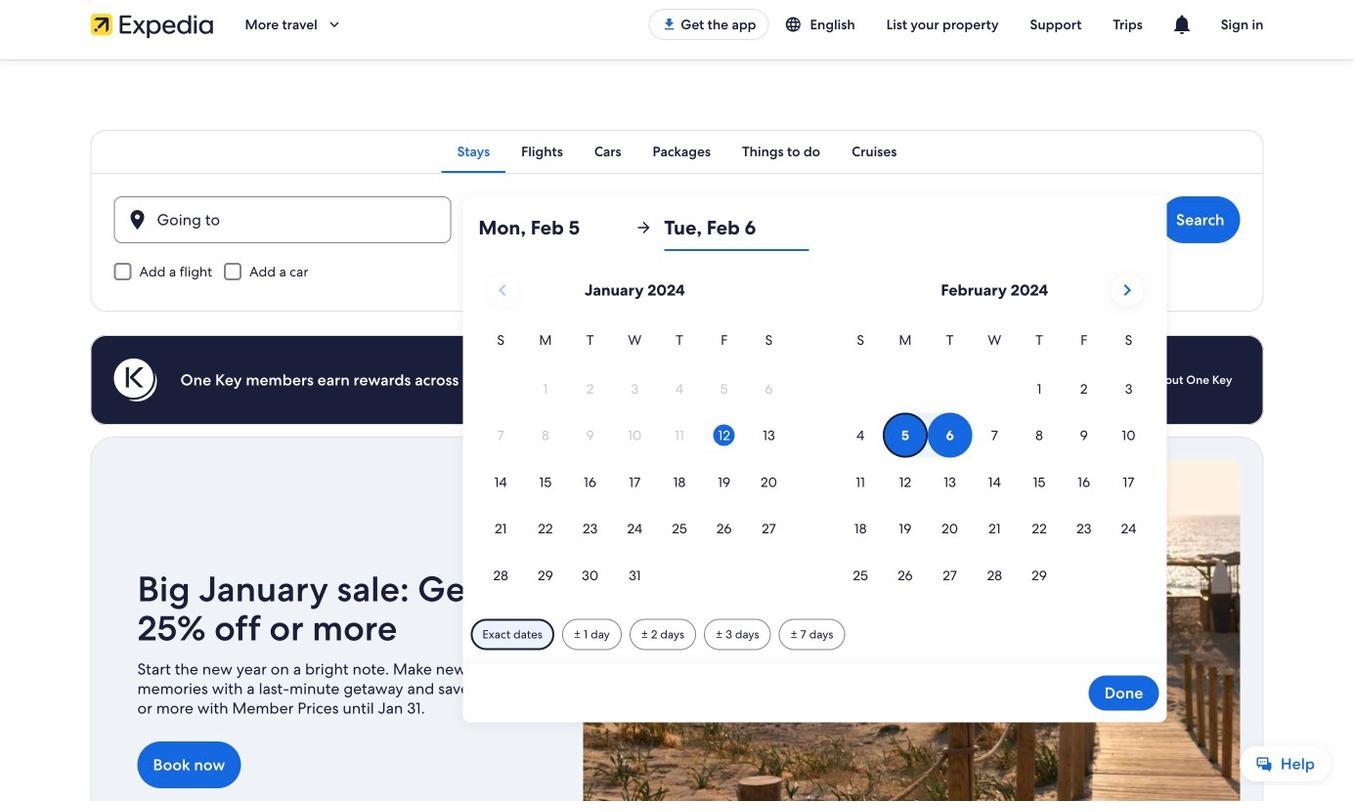 Task type: vqa. For each thing, say whether or not it's contained in the screenshot.
BUNDLE YOUR WINTER GETAWA Main Content
no



Task type: locate. For each thing, give the bounding box(es) containing it.
application
[[478, 267, 1151, 600]]

tab list
[[90, 130, 1264, 173]]

download the app button image
[[661, 17, 677, 32]]

small image
[[785, 16, 810, 33]]

main content
[[0, 60, 1354, 802]]

next month image
[[1115, 279, 1139, 302]]

previous month image
[[491, 279, 514, 302]]

expedia logo image
[[90, 11, 214, 38]]



Task type: describe. For each thing, give the bounding box(es) containing it.
directional image
[[635, 219, 652, 237]]

february 2024 element
[[838, 329, 1151, 600]]

more travel image
[[325, 16, 343, 33]]

january 2024 element
[[478, 329, 791, 600]]

communication center icon image
[[1170, 13, 1193, 36]]

today element
[[713, 425, 735, 446]]



